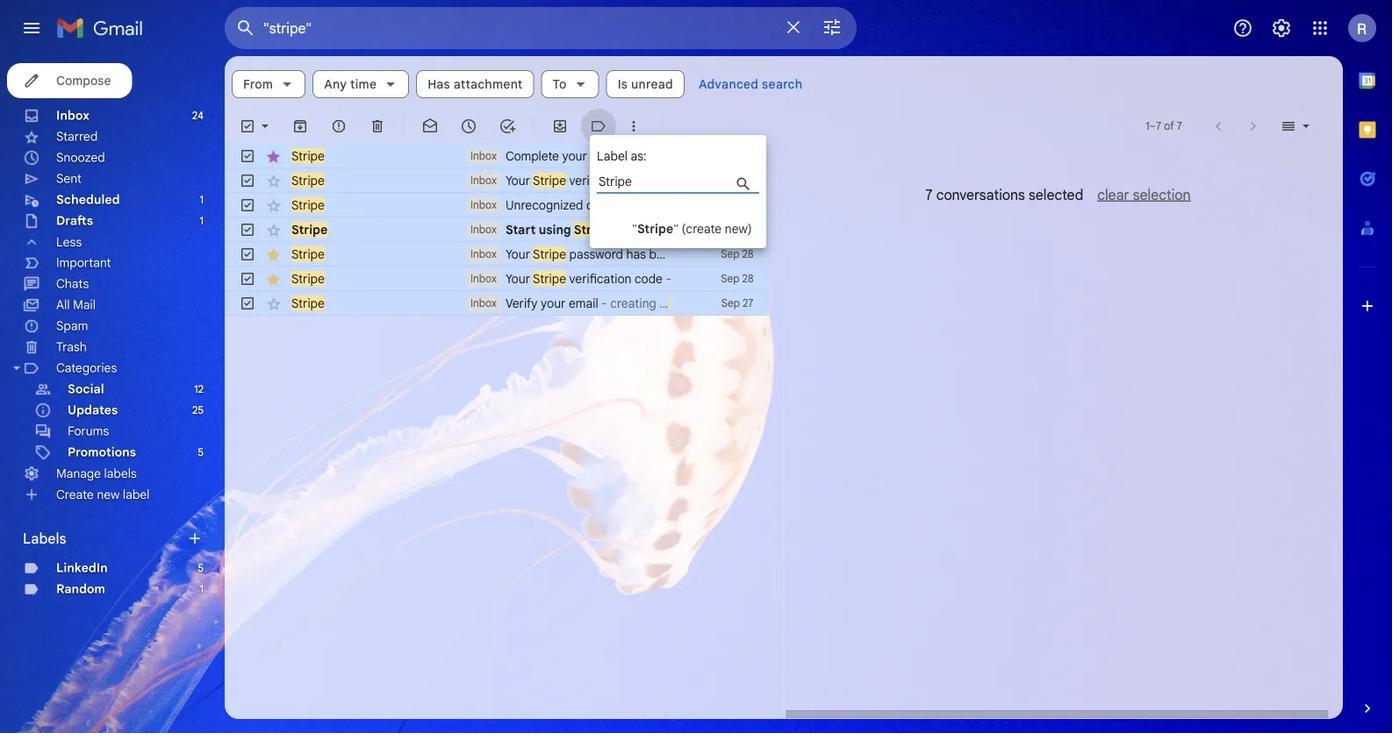 Task type: vqa. For each thing, say whether or not it's contained in the screenshot.
learn within IMAP access: (access Gmail from other clients using IMAP) Learn more
no



Task type: describe. For each thing, give the bounding box(es) containing it.
of
[[1164, 120, 1174, 133]]

updates
[[68, 403, 118, 418]]

Search mail text field
[[263, 19, 773, 37]]

device
[[586, 198, 623, 213]]

1 vertical spatial to
[[679, 198, 691, 213]]

mail
[[73, 298, 96, 313]]

updates link
[[68, 403, 118, 418]]

unrecognized
[[506, 198, 583, 213]]

email
[[569, 296, 598, 311]]

more image
[[625, 118, 643, 135]]

starred
[[56, 129, 98, 144]]

1 – 7 of 7
[[1146, 120, 1182, 133]]

7 conversations selected
[[925, 186, 1083, 204]]

all mail link
[[56, 298, 96, 313]]

2 row from the top
[[225, 169, 768, 193]]

start
[[754, 148, 780, 164]]

–
[[1150, 120, 1156, 133]]

inbox inside inbox complete your stripe account application to start accepting payments
[[471, 150, 497, 163]]

attachment
[[454, 76, 523, 92]]

selection
[[1133, 186, 1191, 204]]

inbox inside inbox your stripe verification code
[[471, 174, 497, 187]]

Label-as menu open text field
[[597, 172, 793, 194]]

cell inside row
[[705, 147, 768, 165]]

payments
[[842, 148, 897, 164]]

inbox your stripe password has been updated
[[471, 247, 727, 262]]

trash link
[[56, 340, 87, 355]]

sep for now
[[719, 223, 739, 237]]

categories link
[[56, 361, 117, 376]]

social link
[[68, 382, 104, 397]]

verify
[[506, 296, 538, 311]]

1 vertical spatial your
[[694, 198, 719, 213]]

support image
[[1233, 18, 1254, 39]]

inbox your stripe verification code
[[471, 173, 663, 188]]

drafts link
[[56, 213, 93, 229]]

mark as read image
[[421, 118, 439, 135]]

application
[[675, 148, 736, 164]]

forums
[[68, 424, 109, 439]]

clear selection link
[[1083, 186, 1191, 204]]

code for inbox your stripe verification code
[[635, 173, 663, 188]]

4 row from the top
[[225, 218, 768, 242]]

inbox inside inbox your stripe password has been updated
[[471, 248, 497, 261]]

manage
[[56, 466, 101, 482]]

5 for promotions
[[198, 446, 204, 460]]

manage labels link
[[56, 466, 137, 482]]

1 horizontal spatial 7
[[1156, 120, 1162, 133]]

toggle split pane mode image
[[1280, 118, 1298, 135]]

6 row from the top
[[225, 267, 768, 291]]

create
[[56, 487, 94, 503]]

compose button
[[7, 63, 132, 98]]

all
[[56, 298, 70, 313]]

social
[[68, 382, 104, 397]]

been
[[649, 247, 678, 262]]

main content containing 7 conversations selected
[[225, 56, 1343, 720]]

any time
[[324, 76, 377, 92]]

1 vertical spatial account
[[755, 198, 803, 213]]

gmail image
[[56, 11, 152, 46]]

" stripe " (create new)
[[632, 221, 752, 237]]

1 for random
[[200, 583, 204, 597]]

25
[[192, 404, 204, 417]]

settings image
[[1271, 18, 1292, 39]]

unread
[[631, 76, 673, 92]]

search
[[762, 76, 803, 92]]

to button
[[541, 70, 599, 98]]

sent
[[56, 171, 82, 187]]

advanced search options image
[[815, 10, 850, 45]]

inbox inside the labels navigation
[[56, 108, 90, 123]]

inbox link
[[56, 108, 90, 123]]

5 row from the top
[[225, 242, 768, 267]]

label
[[123, 487, 150, 503]]

has
[[428, 76, 450, 92]]

12
[[194, 383, 204, 396]]

sep 28 for verification code
[[721, 273, 754, 286]]

7 row from the top
[[225, 291, 768, 316]]

as:
[[631, 148, 647, 164]]

code for inbox your stripe verification code -
[[635, 271, 663, 287]]

clear selection
[[1097, 186, 1191, 204]]

is unread button
[[606, 70, 685, 98]]

advanced
[[699, 76, 759, 92]]

move to inbox image
[[551, 118, 569, 135]]

any
[[324, 76, 347, 92]]

categories
[[56, 361, 117, 376]]

1 row from the top
[[225, 144, 897, 169]]

2 " from the left
[[673, 221, 679, 237]]

your for stripe
[[562, 148, 587, 164]]

labels heading
[[23, 530, 186, 548]]

inbox inside inbox start using stripe now -
[[471, 223, 497, 237]]

inbox your stripe verification code -
[[471, 271, 675, 287]]

new
[[97, 487, 120, 503]]

oct 2
[[728, 174, 754, 187]]

important link
[[56, 255, 111, 271]]

snooze image
[[460, 118, 478, 135]]

inbox complete your stripe account application to start accepting payments
[[471, 148, 897, 164]]

is unread
[[618, 76, 673, 92]]

mon, oct 2, 2023, 4:51 pm element
[[728, 197, 754, 214]]

29
[[741, 223, 754, 237]]

linkedin link
[[56, 561, 108, 576]]

from
[[243, 76, 273, 92]]

less button
[[0, 232, 211, 253]]

important
[[56, 255, 111, 271]]

linkedin
[[56, 561, 108, 576]]

clear
[[1097, 186, 1129, 204]]



Task type: locate. For each thing, give the bounding box(es) containing it.
inbox inside 'inbox verify your email - creating a stripe'
[[471, 297, 497, 310]]

label
[[597, 148, 628, 164]]

1 horizontal spatial -
[[641, 222, 647, 237]]

28 for password has been updated
[[742, 248, 754, 261]]

sep 28 for password has been updated
[[721, 248, 754, 261]]

your for password has been updated
[[506, 247, 530, 262]]

has attachment
[[428, 76, 523, 92]]

labels navigation
[[0, 56, 225, 734]]

sep up the sep 27
[[721, 273, 740, 286]]

sep 28
[[721, 248, 754, 261], [721, 273, 754, 286]]

0 vertical spatial your
[[562, 148, 587, 164]]

2 your from the top
[[506, 247, 530, 262]]

- down been
[[666, 271, 672, 287]]

your
[[562, 148, 587, 164], [694, 198, 719, 213], [541, 296, 566, 311]]

1 code from the top
[[635, 173, 663, 188]]

promotions
[[68, 445, 136, 460]]

1 5 from the top
[[198, 446, 204, 460]]

your up (create
[[694, 198, 719, 213]]

- right the "email"
[[602, 296, 607, 311]]

all mail
[[56, 298, 96, 313]]

0 vertical spatial to
[[739, 148, 751, 164]]

account down more image
[[626, 148, 672, 164]]

to left start
[[739, 148, 751, 164]]

1 vertical spatial sep 28
[[721, 273, 754, 286]]

to right in
[[679, 198, 691, 213]]

28 down 29
[[742, 248, 754, 261]]

2 horizontal spatial 7
[[1177, 120, 1182, 133]]

from button
[[232, 70, 306, 98]]

"
[[632, 221, 637, 237], [673, 221, 679, 237]]

spam link
[[56, 319, 88, 334]]

complete
[[506, 148, 559, 164]]

0 vertical spatial your
[[506, 173, 530, 188]]

creating
[[610, 296, 656, 311]]

scheduled link
[[56, 192, 120, 208]]

code up 'signed'
[[635, 173, 663, 188]]

cell
[[705, 147, 768, 165]]

verification up the device
[[569, 173, 632, 188]]

sep down sep 29
[[721, 248, 740, 261]]

" up has
[[632, 221, 637, 237]]

0 vertical spatial 28
[[742, 248, 754, 261]]

28 up 27
[[742, 273, 754, 286]]

1 vertical spatial -
[[666, 271, 672, 287]]

add to tasks image
[[499, 118, 516, 135]]

snoozed
[[56, 150, 105, 165]]

0 horizontal spatial -
[[602, 296, 607, 311]]

clear search image
[[776, 10, 811, 45]]

selected
[[1028, 186, 1083, 204]]

your for email
[[541, 296, 566, 311]]

sep left 27
[[721, 297, 740, 310]]

0 horizontal spatial to
[[679, 198, 691, 213]]

your up inbox your stripe verification code
[[562, 148, 587, 164]]

1 verification from the top
[[569, 173, 632, 188]]

sep 29
[[719, 223, 754, 237]]

-
[[641, 222, 647, 237], [666, 271, 672, 287], [602, 296, 607, 311]]

verification for inbox your stripe verification code -
[[569, 271, 632, 287]]

1 for drafts
[[200, 215, 204, 228]]

1 inside main content
[[1146, 120, 1150, 133]]

2 verification from the top
[[569, 271, 632, 287]]

chats
[[56, 277, 89, 292]]

conversations
[[936, 186, 1025, 204]]

inbox inside inbox your stripe verification code -
[[471, 273, 497, 286]]

verification for inbox your stripe verification code
[[569, 173, 632, 188]]

2
[[748, 174, 754, 187]]

time
[[350, 76, 377, 92]]

1 horizontal spatial to
[[739, 148, 751, 164]]

create new label link
[[56, 487, 150, 503]]

your for verification code
[[506, 173, 530, 188]]

accepting
[[783, 148, 839, 164]]

0 vertical spatial verification
[[569, 173, 632, 188]]

sep for verification code
[[721, 273, 740, 286]]

any time button
[[313, 70, 409, 98]]

archive image
[[291, 118, 309, 135]]

delete image
[[369, 118, 386, 135]]

your up verify
[[506, 271, 530, 287]]

a
[[660, 296, 666, 311]]

account
[[626, 148, 672, 164], [755, 198, 803, 213]]

1 vertical spatial code
[[635, 271, 663, 287]]

verification
[[569, 173, 632, 188], [569, 271, 632, 287]]

7
[[1156, 120, 1162, 133], [1177, 120, 1182, 133], [925, 186, 932, 204]]

None checkbox
[[239, 118, 256, 135], [239, 147, 256, 165], [239, 172, 256, 190], [239, 221, 256, 239], [239, 295, 256, 313], [239, 118, 256, 135], [239, 147, 256, 165], [239, 172, 256, 190], [239, 221, 256, 239], [239, 295, 256, 313]]

2 5 from the top
[[198, 562, 204, 575]]

verification down inbox your stripe password has been updated
[[569, 271, 632, 287]]

" down in
[[673, 221, 679, 237]]

less
[[56, 235, 82, 250]]

your down start at left top
[[506, 247, 530, 262]]

2 sep 28 from the top
[[721, 273, 754, 286]]

sep for password has been updated
[[721, 248, 740, 261]]

has
[[626, 247, 646, 262]]

1 sep 28 from the top
[[721, 248, 754, 261]]

your left the "email"
[[541, 296, 566, 311]]

using
[[539, 222, 571, 237]]

sent link
[[56, 171, 82, 187]]

1 for scheduled
[[200, 194, 204, 207]]

random link
[[56, 582, 105, 597]]

24
[[192, 109, 204, 122]]

is
[[618, 76, 628, 92]]

main content
[[225, 56, 1343, 720]]

main menu image
[[21, 18, 42, 39]]

password
[[569, 247, 623, 262]]

0 horizontal spatial "
[[632, 221, 637, 237]]

code down has
[[635, 271, 663, 287]]

2 vertical spatial -
[[602, 296, 607, 311]]

27
[[743, 297, 754, 310]]

inbox
[[56, 108, 90, 123], [471, 150, 497, 163], [471, 174, 497, 187], [471, 199, 497, 212], [471, 223, 497, 237], [471, 248, 497, 261], [471, 273, 497, 286], [471, 297, 497, 310]]

starred link
[[56, 129, 98, 144]]

2 code from the top
[[635, 271, 663, 287]]

drafts
[[56, 213, 93, 229]]

- for verification code
[[666, 271, 672, 287]]

7 left of
[[1156, 120, 1162, 133]]

sep 28 down sep 29
[[721, 248, 754, 261]]

labels
[[104, 466, 137, 482]]

1 28 from the top
[[742, 248, 754, 261]]

inbox verify your email - creating a stripe
[[471, 296, 702, 311]]

1 your from the top
[[506, 173, 530, 188]]

your
[[506, 173, 530, 188], [506, 247, 530, 262], [506, 271, 530, 287]]

trash
[[56, 340, 87, 355]]

0 horizontal spatial account
[[626, 148, 672, 164]]

sep
[[719, 223, 739, 237], [721, 248, 740, 261], [721, 273, 740, 286], [721, 297, 740, 310]]

1 vertical spatial 28
[[742, 273, 754, 286]]

None search field
[[225, 7, 857, 49]]

to
[[739, 148, 751, 164], [679, 198, 691, 213]]

0 vertical spatial code
[[635, 173, 663, 188]]

3 your from the top
[[506, 271, 530, 287]]

code
[[635, 173, 663, 188], [635, 271, 663, 287]]

sep 27
[[721, 297, 754, 310]]

7 right of
[[1177, 120, 1182, 133]]

28 for verification code
[[742, 273, 754, 286]]

unrecognized device signed in to your
[[506, 198, 722, 213]]

2 28 from the top
[[742, 273, 754, 286]]

to
[[553, 76, 567, 92]]

start
[[506, 222, 536, 237]]

0 vertical spatial 5
[[198, 446, 204, 460]]

scheduled
[[56, 192, 120, 208]]

2 vertical spatial your
[[541, 296, 566, 311]]

forums link
[[68, 424, 109, 439]]

chats link
[[56, 277, 89, 292]]

promotions link
[[68, 445, 136, 460]]

5 for linkedin
[[198, 562, 204, 575]]

1 vertical spatial your
[[506, 247, 530, 262]]

- for now
[[641, 222, 647, 237]]

in
[[667, 198, 676, 213]]

labels image
[[590, 118, 608, 135]]

oct
[[728, 174, 745, 187]]

5
[[198, 446, 204, 460], [198, 562, 204, 575]]

0 horizontal spatial 7
[[925, 186, 932, 204]]

3 row from the top
[[225, 193, 803, 218]]

1 vertical spatial verification
[[569, 271, 632, 287]]

your down complete
[[506, 173, 530, 188]]

tab list
[[1343, 56, 1392, 671]]

2 vertical spatial your
[[506, 271, 530, 287]]

label as:
[[597, 148, 647, 164]]

2 horizontal spatial -
[[666, 271, 672, 287]]

(create
[[682, 221, 722, 237]]

manage labels create new label
[[56, 466, 150, 503]]

advanced search
[[699, 76, 803, 92]]

row
[[225, 144, 897, 169], [225, 169, 768, 193], [225, 193, 803, 218], [225, 218, 768, 242], [225, 242, 768, 267], [225, 267, 768, 291], [225, 291, 768, 316]]

random
[[56, 582, 105, 597]]

now
[[613, 222, 638, 237]]

spam
[[56, 319, 88, 334]]

- right now
[[641, 222, 647, 237]]

compose
[[56, 73, 111, 88]]

0 vertical spatial account
[[626, 148, 672, 164]]

0 vertical spatial sep 28
[[721, 248, 754, 261]]

account right mon, oct 2, 2023, 4:51 pm element
[[755, 198, 803, 213]]

1 vertical spatial 5
[[198, 562, 204, 575]]

0 vertical spatial -
[[641, 222, 647, 237]]

inbox start using stripe now -
[[471, 222, 650, 237]]

sep 28 up the sep 27
[[721, 273, 754, 286]]

1 " from the left
[[632, 221, 637, 237]]

snoozed link
[[56, 150, 105, 165]]

1 horizontal spatial "
[[673, 221, 679, 237]]

advanced search button
[[692, 68, 810, 100]]

sep left 29
[[719, 223, 739, 237]]

1 horizontal spatial account
[[755, 198, 803, 213]]

None checkbox
[[239, 197, 256, 214], [239, 246, 256, 263], [239, 270, 256, 288], [239, 197, 256, 214], [239, 246, 256, 263], [239, 270, 256, 288]]

28
[[742, 248, 754, 261], [742, 273, 754, 286]]

report spam image
[[330, 118, 348, 135]]

search mail image
[[230, 12, 262, 44]]

signed
[[626, 198, 663, 213]]

7 left the conversations in the right top of the page
[[925, 186, 932, 204]]



